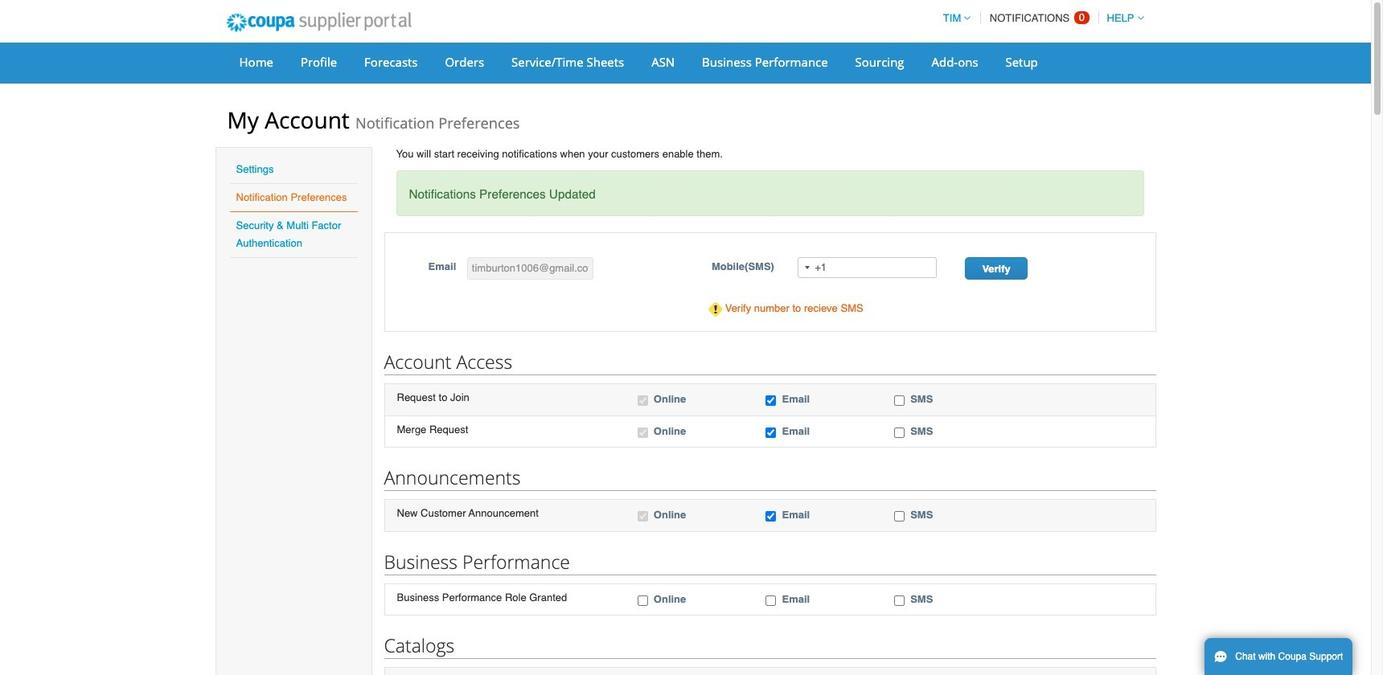 Task type: locate. For each thing, give the bounding box(es) containing it.
None checkbox
[[766, 396, 777, 406], [895, 396, 905, 406], [638, 428, 648, 438], [766, 512, 777, 522], [638, 596, 648, 606], [766, 596, 777, 606], [895, 596, 905, 606], [766, 396, 777, 406], [895, 396, 905, 406], [638, 428, 648, 438], [766, 512, 777, 522], [638, 596, 648, 606], [766, 596, 777, 606], [895, 596, 905, 606]]

navigation
[[936, 2, 1144, 34]]

+1 201-555-0123 text field
[[798, 258, 937, 279]]

None text field
[[467, 258, 593, 280]]

None checkbox
[[638, 396, 648, 406], [766, 428, 777, 438], [895, 428, 905, 438], [638, 512, 648, 522], [895, 512, 905, 522], [638, 396, 648, 406], [766, 428, 777, 438], [895, 428, 905, 438], [638, 512, 648, 522], [895, 512, 905, 522]]

coupa supplier portal image
[[215, 2, 422, 43]]



Task type: describe. For each thing, give the bounding box(es) containing it.
telephone country code image
[[805, 267, 810, 270]]

Telephone country code field
[[799, 259, 815, 278]]



Task type: vqa. For each thing, say whether or not it's contained in the screenshot.
Profile 'link'
no



